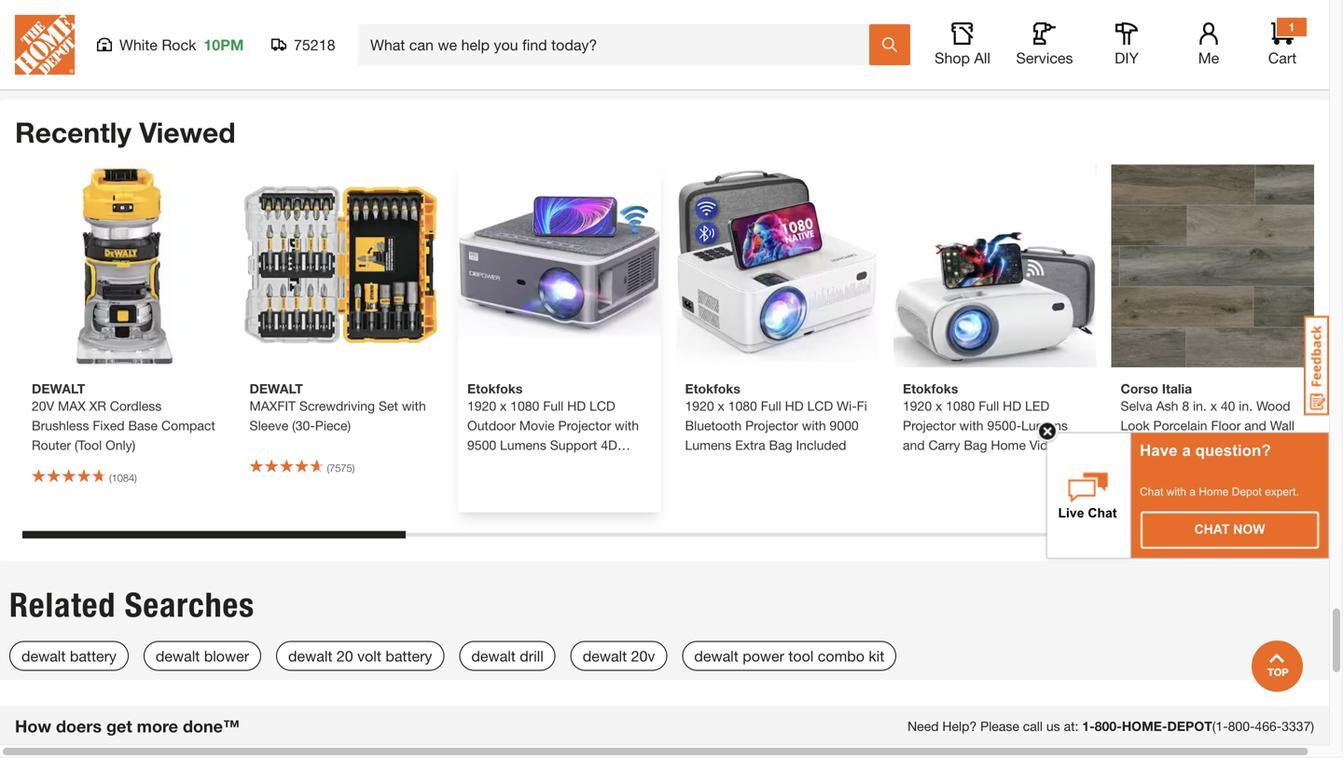 Task type: locate. For each thing, give the bounding box(es) containing it.
and left carry
[[903, 438, 925, 453]]

dewalt 20 volt battery link
[[276, 642, 445, 672]]

with right set
[[402, 399, 426, 414]]

etokfoks up carry
[[903, 381, 959, 397]]

dewalt drill link
[[460, 642, 556, 672]]

1 left '3'
[[1242, 527, 1251, 547]]

how doers get more done™
[[15, 717, 240, 737]]

full up extra on the bottom of page
[[761, 399, 782, 414]]

etokfoks inside "etokfoks 1920 x 1080 full hd lcd outdoor movie projector with 9500 lumens support 4d keystone correction"
[[468, 381, 523, 397]]

compact
[[161, 418, 215, 434]]

0 horizontal spatial 800-
[[1095, 719, 1122, 735]]

dewalt left 20v
[[583, 648, 627, 666]]

dewalt down related
[[21, 648, 66, 666]]

1 horizontal spatial lcd
[[808, 399, 834, 414]]

chat
[[1140, 486, 1164, 498]]

1 horizontal spatial dewalt
[[250, 381, 303, 397]]

lcd up 4d
[[590, 399, 616, 414]]

xr
[[89, 399, 106, 414]]

1080 up carry
[[946, 399, 975, 414]]

1 battery from the left
[[70, 648, 117, 666]]

screwdriving
[[299, 399, 375, 414]]

1 vertical spatial 1
[[1242, 527, 1251, 547]]

2 in. from the left
[[1240, 399, 1253, 414]]

0 horizontal spatial dewalt
[[32, 381, 85, 397]]

doers
[[56, 717, 102, 737]]

1084
[[112, 472, 134, 484]]

call
[[1023, 719, 1043, 735]]

dewalt
[[32, 381, 85, 397], [250, 381, 303, 397]]

( down only)
[[109, 472, 112, 484]]

1 1920 from the left
[[468, 399, 497, 414]]

1 horizontal spatial etokfoks
[[685, 381, 741, 397]]

lumens up "video"
[[1022, 418, 1068, 434]]

power
[[743, 648, 785, 666]]

hd up 9500-
[[1003, 399, 1022, 414]]

full inside etokfoks 1920 x 1080 full hd lcd wi-fi bluetooth projector with 9000 lumens extra bag included
[[761, 399, 782, 414]]

0 vertical spatial and
[[1245, 418, 1267, 434]]

wi-
[[837, 399, 857, 414]]

1920 up carry
[[903, 399, 932, 414]]

full up "movie"
[[543, 399, 564, 414]]

a right "(12.92" at the bottom of the page
[[1183, 442, 1191, 460]]

10pm
[[204, 36, 244, 54]]

800- right at:
[[1095, 719, 1122, 735]]

1-
[[1083, 719, 1095, 735]]

160
[[1201, 472, 1218, 484]]

full inside etokfoks 1920 x 1080 full hd led projector with 9500-lumens and carry bag home video projector for tv stick/ps4/android/ios
[[979, 399, 1000, 414]]

0 vertical spatial home
[[991, 438, 1026, 453]]

1 hd from the left
[[567, 399, 586, 414]]

tv
[[979, 457, 995, 473]]

0 horizontal spatial lumens
[[500, 438, 547, 453]]

1 horizontal spatial battery
[[386, 648, 432, 666]]

1920 inside "etokfoks 1920 x 1080 full hd lcd outdoor movie projector with 9500 lumens support 4d keystone correction"
[[468, 399, 497, 414]]

2 horizontal spatial 1080
[[946, 399, 975, 414]]

hd inside "etokfoks 1920 x 1080 full hd lcd outdoor movie projector with 9500 lumens support 4d keystone correction"
[[567, 399, 586, 414]]

dewalt up max
[[32, 381, 85, 397]]

0 horizontal spatial in.
[[1194, 399, 1207, 414]]

dewalt power tool combo kit link
[[682, 642, 897, 672]]

lumens inside "etokfoks 1920 x 1080 full hd lcd outdoor movie projector with 9500 lumens support 4d keystone correction"
[[500, 438, 547, 453]]

1 horizontal spatial in.
[[1240, 399, 1253, 414]]

dewalt battery link
[[9, 642, 129, 672]]

dewalt for dewalt battery
[[21, 648, 66, 666]]

x inside "etokfoks 1920 x 1080 full hd lcd outdoor movie projector with 9500 lumens support 4d keystone correction"
[[500, 399, 507, 414]]

1080 inside etokfoks 1920 x 1080 full hd lcd wi-fi bluetooth projector with 9000 lumens extra bag included
[[728, 399, 758, 414]]

previous slide image
[[1209, 38, 1224, 53]]

1080 up the bluetooth
[[728, 399, 758, 414]]

and down wood
[[1245, 418, 1267, 434]]

1080 inside "etokfoks 1920 x 1080 full hd lcd outdoor movie projector with 9500 lumens support 4d keystone correction"
[[511, 399, 540, 414]]

0 vertical spatial a
[[1183, 442, 1191, 460]]

0 horizontal spatial etokfoks
[[468, 381, 523, 397]]

0 vertical spatial 1
[[1289, 21, 1296, 34]]

projector down carry
[[903, 457, 956, 473]]

2 800- from the left
[[1229, 719, 1255, 735]]

hd inside etokfoks 1920 x 1080 full hd lcd wi-fi bluetooth projector with 9000 lumens extra bag included
[[785, 399, 804, 414]]

white
[[119, 36, 158, 54]]

hd up support
[[567, 399, 586, 414]]

6 dewalt from the left
[[695, 648, 739, 666]]

(
[[327, 463, 330, 475], [109, 472, 112, 484], [1199, 472, 1201, 484]]

2 horizontal spatial lumens
[[1022, 418, 1068, 434]]

3 full from the left
[[979, 399, 1000, 414]]

2 x from the left
[[718, 399, 725, 414]]

1080 for projector
[[511, 399, 540, 414]]

projector up support
[[558, 418, 611, 434]]

in. right 40
[[1240, 399, 1253, 414]]

x left 40
[[1211, 399, 1218, 414]]

etokfoks up 'outdoor'
[[468, 381, 523, 397]]

1080 for 9500-
[[946, 399, 975, 414]]

3 hd from the left
[[1003, 399, 1022, 414]]

3 etokfoks from the left
[[903, 381, 959, 397]]

0 horizontal spatial )
[[134, 472, 137, 484]]

x inside corso italia selva ash 8 in. x 40 in. wood look porcelain floor and wall tile (12.92 sq. ft./case)
[[1211, 399, 1218, 414]]

3337)
[[1282, 719, 1315, 735]]

1 bag from the left
[[769, 438, 793, 453]]

dewalt left drill
[[472, 648, 516, 666]]

2 horizontal spatial etokfoks
[[903, 381, 959, 397]]

depot
[[1168, 719, 1213, 735]]

selva ash 8 in. x 40 in. wood look porcelain floor and wall tile (12.92 sq. ft./case) image
[[1112, 165, 1315, 368]]

( down piece) at left bottom
[[327, 463, 330, 475]]

lcd inside etokfoks 1920 x 1080 full hd lcd wi-fi bluetooth projector with 9000 lumens extra bag included
[[808, 399, 834, 414]]

keystone
[[468, 457, 522, 473]]

need help? please call us at: 1-800-home-depot (1-800-466-3337)
[[908, 719, 1315, 735]]

full for bluetooth
[[761, 399, 782, 414]]

lcd inside "etokfoks 1920 x 1080 full hd lcd outdoor movie projector with 9500 lumens support 4d keystone correction"
[[590, 399, 616, 414]]

4 dewalt from the left
[[472, 648, 516, 666]]

1920 for 1920 x 1080 full hd led projector with 9500-lumens and carry bag home video projector for tv stick/ps4/android/ios
[[903, 399, 932, 414]]

2 dewalt from the left
[[156, 648, 200, 666]]

2 etokfoks from the left
[[685, 381, 741, 397]]

2 horizontal spatial )
[[1218, 472, 1221, 484]]

1920 x 1080 full hd lcd outdoor movie projector with 9500 lumens support 4d keystone correction image
[[458, 165, 661, 368]]

) down dewalt maxfit screwdriving set with sleeve (30-piece) at left
[[352, 463, 355, 475]]

2 hd from the left
[[785, 399, 804, 414]]

projector
[[558, 418, 611, 434], [746, 418, 799, 434], [903, 418, 956, 434], [903, 457, 956, 473]]

etokfoks for etokfoks 1920 x 1080 full hd lcd outdoor movie projector with 9500 lumens support 4d keystone correction
[[468, 381, 523, 397]]

0 horizontal spatial home
[[991, 438, 1026, 453]]

75218 button
[[272, 35, 336, 54]]

dewalt for maxfit
[[250, 381, 303, 397]]

1 horizontal spatial )
[[352, 463, 355, 475]]

( 160 )
[[1199, 472, 1221, 484]]

2 1920 from the left
[[685, 399, 714, 414]]

etokfoks inside etokfoks 1920 x 1080 full hd lcd wi-fi bluetooth projector with 9000 lumens extra bag included
[[685, 381, 741, 397]]

etokfoks for etokfoks 1920 x 1080 full hd led projector with 9500-lumens and carry bag home video projector for tv stick/ps4/android/ios
[[903, 381, 959, 397]]

bag
[[769, 438, 793, 453], [964, 438, 988, 453]]

with left 9500-
[[960, 418, 984, 434]]

how
[[15, 717, 51, 737]]

x inside etokfoks 1920 x 1080 full hd led projector with 9500-lumens and carry bag home video projector for tv stick/ps4/android/ios
[[936, 399, 943, 414]]

1 horizontal spatial 1920
[[685, 399, 714, 414]]

maxfit screwdriving set with sleeve (30-piece) image
[[240, 165, 443, 368]]

lumens
[[1022, 418, 1068, 434], [500, 438, 547, 453], [685, 438, 732, 453]]

feedback link image
[[1305, 315, 1330, 416]]

dewalt for dewalt power tool combo kit
[[695, 648, 739, 666]]

2 horizontal spatial 1920
[[903, 399, 932, 414]]

hd inside etokfoks 1920 x 1080 full hd led projector with 9500-lumens and carry bag home video projector for tv stick/ps4/android/ios
[[1003, 399, 1022, 414]]

1 x from the left
[[500, 399, 507, 414]]

dewalt for dewalt 20v
[[583, 648, 627, 666]]

etokfoks inside etokfoks 1920 x 1080 full hd led projector with 9500-lumens and carry bag home video projector for tv stick/ps4/android/ios
[[903, 381, 959, 397]]

1920 for 1920 x 1080 full hd lcd outdoor movie projector with 9500 lumens support 4d keystone correction
[[468, 399, 497, 414]]

lumens inside etokfoks 1920 x 1080 full hd lcd wi-fi bluetooth projector with 9000 lumens extra bag included
[[685, 438, 732, 453]]

x for 1920 x 1080 full hd lcd outdoor movie projector with 9500 lumens support 4d keystone correction
[[500, 399, 507, 414]]

shop all button
[[933, 22, 993, 67]]

full up 9500-
[[979, 399, 1000, 414]]

home down 9500-
[[991, 438, 1026, 453]]

What can we help you find today? search field
[[370, 25, 869, 64]]

3 1920 from the left
[[903, 399, 932, 414]]

in.
[[1194, 399, 1207, 414], [1240, 399, 1253, 414]]

0 horizontal spatial battery
[[70, 648, 117, 666]]

1080 inside etokfoks 1920 x 1080 full hd led projector with 9500-lumens and carry bag home video projector for tv stick/ps4/android/ios
[[946, 399, 975, 414]]

etokfoks
[[468, 381, 523, 397], [685, 381, 741, 397], [903, 381, 959, 397]]

x up carry
[[936, 399, 943, 414]]

1920 inside etokfoks 1920 x 1080 full hd lcd wi-fi bluetooth projector with 9000 lumens extra bag included
[[685, 399, 714, 414]]

5 dewalt from the left
[[583, 648, 627, 666]]

1080 up "movie"
[[511, 399, 540, 414]]

1 up next slide "image"
[[1289, 21, 1296, 34]]

1 horizontal spatial (
[[327, 463, 330, 475]]

2 horizontal spatial hd
[[1003, 399, 1022, 414]]

x up the bluetooth
[[718, 399, 725, 414]]

1 horizontal spatial bag
[[964, 438, 988, 453]]

etokfoks for etokfoks 1920 x 1080 full hd lcd wi-fi bluetooth projector with 9000 lumens extra bag included
[[685, 381, 741, 397]]

0 horizontal spatial bag
[[769, 438, 793, 453]]

with up 4d
[[615, 418, 639, 434]]

1 1080 from the left
[[511, 399, 540, 414]]

0 horizontal spatial 1
[[1242, 527, 1251, 547]]

800-
[[1095, 719, 1122, 735], [1229, 719, 1255, 735]]

lcd for with
[[590, 399, 616, 414]]

4 x from the left
[[1211, 399, 1218, 414]]

2 horizontal spatial full
[[979, 399, 1000, 414]]

outdoor
[[468, 418, 516, 434]]

hd up included
[[785, 399, 804, 414]]

dewalt left blower
[[156, 648, 200, 666]]

tile
[[1121, 438, 1141, 453]]

3 dewalt from the left
[[288, 648, 333, 666]]

lcd left wi-
[[808, 399, 834, 414]]

battery right volt
[[386, 648, 432, 666]]

hd for projector
[[785, 399, 804, 414]]

bag right extra on the bottom of page
[[769, 438, 793, 453]]

20
[[337, 648, 353, 666]]

1080 for bluetooth
[[728, 399, 758, 414]]

battery down related
[[70, 648, 117, 666]]

0 horizontal spatial hd
[[567, 399, 586, 414]]

projector up carry
[[903, 418, 956, 434]]

hd for with
[[567, 399, 586, 414]]

1
[[1289, 21, 1296, 34], [1242, 527, 1251, 547]]

have
[[1140, 442, 1178, 460]]

full inside "etokfoks 1920 x 1080 full hd lcd outdoor movie projector with 9500 lumens support 4d keystone correction"
[[543, 399, 564, 414]]

corso
[[1121, 381, 1159, 397]]

2 lcd from the left
[[808, 399, 834, 414]]

dewalt left power
[[695, 648, 739, 666]]

dewalt inside dewalt maxfit screwdriving set with sleeve (30-piece)
[[250, 381, 303, 397]]

8
[[1183, 399, 1190, 414]]

italia
[[1163, 381, 1193, 397]]

etokfoks up the bluetooth
[[685, 381, 741, 397]]

related
[[9, 585, 116, 626]]

at:
[[1064, 719, 1079, 735]]

lumens down "movie"
[[500, 438, 547, 453]]

0 horizontal spatial lcd
[[590, 399, 616, 414]]

2 bag from the left
[[964, 438, 988, 453]]

in. right 8
[[1194, 399, 1207, 414]]

x
[[500, 399, 507, 414], [718, 399, 725, 414], [936, 399, 943, 414], [1211, 399, 1218, 414]]

1 dewalt from the left
[[32, 381, 85, 397]]

75218
[[294, 36, 335, 54]]

x up 'outdoor'
[[500, 399, 507, 414]]

x inside etokfoks 1920 x 1080 full hd lcd wi-fi bluetooth projector with 9000 lumens extra bag included
[[718, 399, 725, 414]]

home down 160
[[1199, 486, 1229, 498]]

0 horizontal spatial full
[[543, 399, 564, 414]]

0 horizontal spatial 1920
[[468, 399, 497, 414]]

hd
[[567, 399, 586, 414], [785, 399, 804, 414], [1003, 399, 1022, 414]]

2 dewalt from the left
[[250, 381, 303, 397]]

lcd for projector
[[808, 399, 834, 414]]

1920
[[468, 399, 497, 414], [685, 399, 714, 414], [903, 399, 932, 414]]

( for fixed
[[109, 472, 112, 484]]

and inside corso italia selva ash 8 in. x 40 in. wood look porcelain floor and wall tile (12.92 sq. ft./case)
[[1245, 418, 1267, 434]]

kit
[[869, 648, 885, 666]]

home
[[991, 438, 1026, 453], [1199, 486, 1229, 498]]

1 horizontal spatial lumens
[[685, 438, 732, 453]]

1 vertical spatial and
[[903, 438, 925, 453]]

2 full from the left
[[761, 399, 782, 414]]

1080
[[511, 399, 540, 414], [728, 399, 758, 414], [946, 399, 975, 414]]

( up the chat with a home depot expert.
[[1199, 472, 1201, 484]]

chat with a home depot expert.
[[1140, 486, 1300, 498]]

video
[[1030, 438, 1063, 453]]

with up included
[[802, 418, 826, 434]]

lumens down the bluetooth
[[685, 438, 732, 453]]

projector inside "etokfoks 1920 x 1080 full hd lcd outdoor movie projector with 9500 lumens support 4d keystone correction"
[[558, 418, 611, 434]]

with right chat
[[1167, 486, 1187, 498]]

dewalt 20v max xr cordless brushless fixed base compact router (tool only)
[[32, 381, 215, 453]]

0 horizontal spatial (
[[109, 472, 112, 484]]

) down only)
[[134, 472, 137, 484]]

800- right depot at the right bottom of page
[[1229, 719, 1255, 735]]

dewalt for 20v
[[32, 381, 85, 397]]

dewalt up maxfit
[[250, 381, 303, 397]]

chat now
[[1195, 523, 1266, 537]]

depot
[[1232, 486, 1262, 498]]

corso italia selva ash 8 in. x 40 in. wood look porcelain floor and wall tile (12.92 sq. ft./case)
[[1121, 381, 1295, 453]]

) up the chat with a home depot expert.
[[1218, 472, 1221, 484]]

with
[[402, 399, 426, 414], [615, 418, 639, 434], [802, 418, 826, 434], [960, 418, 984, 434], [1167, 486, 1187, 498]]

recently
[[15, 116, 132, 149]]

1 horizontal spatial 1
[[1289, 21, 1296, 34]]

0 horizontal spatial and
[[903, 438, 925, 453]]

1920 inside etokfoks 1920 x 1080 full hd led projector with 9500-lumens and carry bag home video projector for tv stick/ps4/android/ios
[[903, 399, 932, 414]]

)
[[352, 463, 355, 475], [134, 472, 137, 484], [1218, 472, 1221, 484]]

bag up 'for'
[[964, 438, 988, 453]]

1 full from the left
[[543, 399, 564, 414]]

projector up extra on the bottom of page
[[746, 418, 799, 434]]

0 horizontal spatial 1080
[[511, 399, 540, 414]]

dewalt inside dewalt 20v max xr cordless brushless fixed base compact router (tool only)
[[32, 381, 85, 397]]

dewalt left 20
[[288, 648, 333, 666]]

me button
[[1180, 22, 1239, 67]]

1 vertical spatial home
[[1199, 486, 1229, 498]]

diy button
[[1097, 22, 1157, 67]]

sq.
[[1185, 438, 1203, 453]]

1920 up 'outdoor'
[[468, 399, 497, 414]]

1 horizontal spatial full
[[761, 399, 782, 414]]

1 horizontal spatial and
[[1245, 418, 1267, 434]]

a right chat
[[1190, 486, 1196, 498]]

1 etokfoks from the left
[[468, 381, 523, 397]]

1 horizontal spatial hd
[[785, 399, 804, 414]]

ft./case)
[[1206, 438, 1256, 453]]

1 horizontal spatial 1080
[[728, 399, 758, 414]]

2 1080 from the left
[[728, 399, 758, 414]]

) for base
[[134, 472, 137, 484]]

3 x from the left
[[936, 399, 943, 414]]

1 horizontal spatial 800-
[[1229, 719, 1255, 735]]

1 dewalt from the left
[[21, 648, 66, 666]]

router
[[32, 438, 71, 453]]

1920 up the bluetooth
[[685, 399, 714, 414]]

us
[[1047, 719, 1061, 735]]

services button
[[1015, 22, 1075, 67]]

3 1080 from the left
[[946, 399, 975, 414]]

1 lcd from the left
[[590, 399, 616, 414]]



Task type: vqa. For each thing, say whether or not it's contained in the screenshot.
Full within Etokfoks 1920 x 1080 Full HD LED Projector with 9500-Lumens and Carry Bag Home Video Projector for TV Stick/PS4/Android/iOS
yes



Task type: describe. For each thing, give the bounding box(es) containing it.
related searches
[[9, 585, 255, 626]]

9500-
[[988, 418, 1022, 434]]

1 horizontal spatial home
[[1199, 486, 1229, 498]]

next slide image
[[1282, 38, 1297, 53]]

2 horizontal spatial (
[[1199, 472, 1201, 484]]

base
[[128, 418, 158, 434]]

1 / 3
[[1242, 527, 1266, 547]]

7575
[[330, 463, 352, 475]]

diy
[[1115, 49, 1139, 67]]

9500
[[468, 438, 497, 453]]

dewalt for dewalt drill
[[472, 648, 516, 666]]

( for (30-
[[327, 463, 330, 475]]

this is the first slide image
[[1210, 530, 1225, 545]]

fixed
[[93, 418, 125, 434]]

chat now link
[[1142, 513, 1319, 548]]

carry
[[929, 438, 961, 453]]

stick/ps4/android/ios
[[903, 477, 1037, 492]]

1 in. from the left
[[1194, 399, 1207, 414]]

with inside etokfoks 1920 x 1080 full hd lcd wi-fi bluetooth projector with 9000 lumens extra bag included
[[802, 418, 826, 434]]

question?
[[1196, 442, 1272, 460]]

1 vertical spatial a
[[1190, 486, 1196, 498]]

bluetooth
[[685, 418, 742, 434]]

tool
[[789, 648, 814, 666]]

hd for lumens
[[1003, 399, 1022, 414]]

( 7575 )
[[327, 463, 355, 475]]

now
[[1234, 523, 1266, 537]]

need
[[908, 719, 939, 735]]

1920 for 1920 x 1080 full hd lcd wi-fi bluetooth projector with 9000 lumens extra bag included
[[685, 399, 714, 414]]

dewalt 20v
[[583, 648, 655, 666]]

viewed
[[139, 116, 236, 149]]

and inside etokfoks 1920 x 1080 full hd led projector with 9500-lumens and carry bag home video projector for tv stick/ps4/android/ios
[[903, 438, 925, 453]]

maxfit
[[250, 399, 296, 414]]

done™
[[183, 717, 240, 737]]

selva
[[1121, 399, 1153, 414]]

lumens inside etokfoks 1920 x 1080 full hd led projector with 9500-lumens and carry bag home video projector for tv stick/ps4/android/ios
[[1022, 418, 1068, 434]]

have a question?
[[1140, 442, 1272, 460]]

services
[[1017, 49, 1074, 67]]

please
[[981, 719, 1020, 735]]

led
[[1026, 399, 1050, 414]]

1920 x 1080 full hd lcd wi-fi bluetooth projector with 9000 lumens extra bag included image
[[676, 165, 879, 368]]

ash
[[1157, 399, 1179, 414]]

the home depot logo image
[[15, 15, 75, 75]]

/
[[1251, 527, 1257, 547]]

rock
[[162, 36, 196, 54]]

floor
[[1212, 418, 1241, 434]]

home inside etokfoks 1920 x 1080 full hd led projector with 9500-lumens and carry bag home video projector for tv stick/ps4/android/ios
[[991, 438, 1026, 453]]

correction
[[526, 457, 587, 473]]

fi
[[857, 399, 868, 414]]

cart
[[1269, 49, 1297, 67]]

40
[[1221, 399, 1236, 414]]

included
[[796, 438, 847, 453]]

dewalt for dewalt blower
[[156, 648, 200, 666]]

only)
[[106, 438, 136, 453]]

20v
[[631, 648, 655, 666]]

white rock 10pm
[[119, 36, 244, 54]]

support
[[550, 438, 598, 453]]

full for 9500-
[[979, 399, 1000, 414]]

etokfoks 1920 x 1080 full hd lcd outdoor movie projector with 9500 lumens support 4d keystone correction
[[468, 381, 639, 473]]

drill
[[520, 648, 544, 666]]

shop
[[935, 49, 970, 67]]

shop all
[[935, 49, 991, 67]]

porcelain
[[1154, 418, 1208, 434]]

(tool
[[75, 438, 102, 453]]

4d
[[601, 438, 618, 453]]

bag inside etokfoks 1920 x 1080 full hd led projector with 9500-lumens and carry bag home video projector for tv stick/ps4/android/ios
[[964, 438, 988, 453]]

with inside "etokfoks 1920 x 1080 full hd lcd outdoor movie projector with 9500 lumens support 4d keystone correction"
[[615, 418, 639, 434]]

look
[[1121, 418, 1150, 434]]

466-
[[1255, 719, 1282, 735]]

x for 1920 x 1080 full hd led projector with 9500-lumens and carry bag home video projector for tv stick/ps4/android/ios
[[936, 399, 943, 414]]

(12.92
[[1145, 438, 1181, 453]]

dewalt power tool combo kit
[[695, 648, 885, 666]]

full for projector
[[543, 399, 564, 414]]

9000
[[830, 418, 859, 434]]

recently viewed
[[15, 116, 236, 149]]

dewalt drill
[[472, 648, 544, 666]]

(30-
[[292, 418, 315, 434]]

dewalt 20 volt battery
[[288, 648, 432, 666]]

dewalt 20v link
[[571, 642, 668, 672]]

dewalt for dewalt 20 volt battery
[[288, 648, 333, 666]]

searches
[[125, 585, 255, 626]]

help?
[[943, 719, 977, 735]]

dewalt blower
[[156, 648, 249, 666]]

home-
[[1122, 719, 1168, 735]]

cordless
[[110, 399, 162, 414]]

max
[[58, 399, 86, 414]]

1920 x 1080 full hd led projector with 9500-lumens and carry bag home video projector for tv stick/ps4/android/ios image
[[894, 165, 1097, 368]]

dewalt battery
[[21, 648, 117, 666]]

chat
[[1195, 523, 1230, 537]]

x for 1920 x 1080 full hd lcd wi-fi bluetooth projector with 9000 lumens extra bag included
[[718, 399, 725, 414]]

1 inside cart 1
[[1289, 21, 1296, 34]]

all
[[975, 49, 991, 67]]

bag inside etokfoks 1920 x 1080 full hd lcd wi-fi bluetooth projector with 9000 lumens extra bag included
[[769, 438, 793, 453]]

20v
[[32, 399, 54, 414]]

etokfoks 1920 x 1080 full hd led projector with 9500-lumens and carry bag home video projector for tv stick/ps4/android/ios
[[903, 381, 1068, 492]]

brushless
[[32, 418, 89, 434]]

) for piece)
[[352, 463, 355, 475]]

1 800- from the left
[[1095, 719, 1122, 735]]

with inside dewalt maxfit screwdriving set with sleeve (30-piece)
[[402, 399, 426, 414]]

projector inside etokfoks 1920 x 1080 full hd lcd wi-fi bluetooth projector with 9000 lumens extra bag included
[[746, 418, 799, 434]]

( 1084 )
[[109, 472, 137, 484]]

2 battery from the left
[[386, 648, 432, 666]]

with inside etokfoks 1920 x 1080 full hd led projector with 9500-lumens and carry bag home video projector for tv stick/ps4/android/ios
[[960, 418, 984, 434]]

(1-
[[1213, 719, 1229, 735]]

20v max xr cordless brushless fixed base compact router (tool only) image
[[22, 165, 225, 368]]



